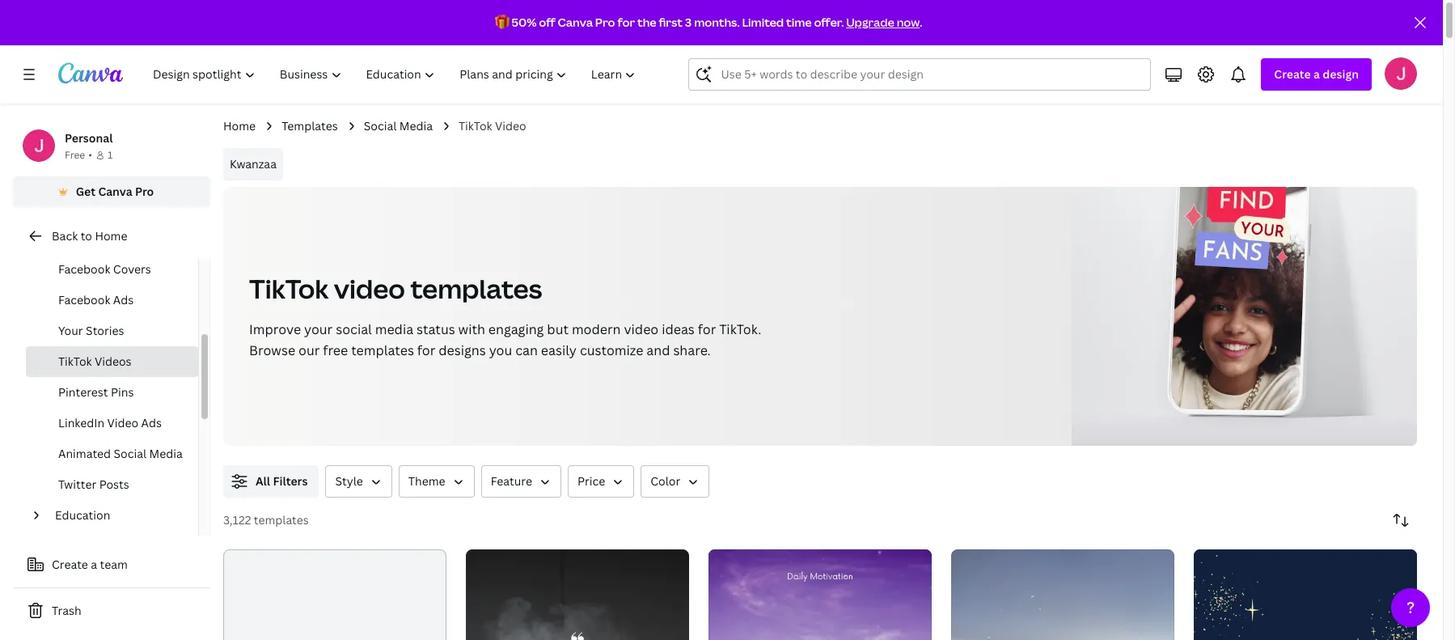 Task type: describe. For each thing, give the bounding box(es) containing it.
video inside improve your social media status with engaging but modern video ideas for tiktok. browse our free templates for designs you can easily customize and share.
[[624, 320, 659, 338]]

🎁 50% off canva pro for the first 3 months. limited time offer. upgrade now .
[[495, 15, 923, 30]]

team
[[100, 557, 128, 572]]

tiktok for tiktok video templates
[[249, 271, 329, 306]]

1 vertical spatial ads
[[141, 415, 162, 431]]

offer.
[[814, 15, 844, 30]]

tiktok for tiktok videos
[[58, 354, 92, 369]]

james peterson image
[[1386, 57, 1418, 90]]

style button
[[326, 465, 392, 498]]

animated social media link
[[26, 439, 198, 469]]

tiktok for tiktok video
[[459, 118, 493, 134]]

2 vertical spatial templates
[[254, 512, 309, 528]]

create a team
[[52, 557, 128, 572]]

modern
[[572, 320, 621, 338]]

your
[[58, 323, 83, 338]]

easily
[[541, 342, 577, 359]]

templates link
[[282, 117, 338, 135]]

animated social media
[[58, 446, 183, 461]]

3,122 templates
[[223, 512, 309, 528]]

back to home
[[52, 228, 127, 244]]

get canva pro button
[[13, 176, 210, 207]]

social media link
[[364, 117, 433, 135]]

stories
[[86, 323, 124, 338]]

.
[[920, 15, 923, 30]]

education link
[[49, 500, 189, 531]]

facebook covers link
[[26, 254, 198, 285]]

1 horizontal spatial social
[[364, 118, 397, 134]]

free •
[[65, 148, 92, 162]]

tiktok video
[[459, 118, 527, 134]]

trash link
[[13, 595, 210, 627]]

engaging
[[489, 320, 544, 338]]

all
[[256, 473, 270, 489]]

color button
[[641, 465, 710, 498]]

improve
[[249, 320, 301, 338]]

months.
[[694, 15, 740, 30]]

social media
[[364, 118, 433, 134]]

video for linkedin
[[107, 415, 139, 431]]

posts
[[99, 477, 129, 492]]

facebook for facebook covers
[[58, 261, 110, 277]]

with
[[459, 320, 485, 338]]

canva inside button
[[98, 184, 132, 199]]

twitter posts link
[[26, 469, 198, 500]]

templates
[[282, 118, 338, 134]]

linkedin video ads
[[58, 415, 162, 431]]

education
[[55, 507, 110, 523]]

•
[[88, 148, 92, 162]]

facebook ads
[[58, 292, 134, 308]]

linkedin video ads link
[[26, 408, 198, 439]]

your stories
[[58, 323, 124, 338]]

upgrade
[[847, 15, 895, 30]]

kwanzaa link
[[223, 148, 283, 180]]

1 vertical spatial media
[[149, 446, 183, 461]]

price button
[[568, 465, 635, 498]]

create for create a team
[[52, 557, 88, 572]]

twitter posts
[[58, 477, 129, 492]]

all filters button
[[223, 465, 319, 498]]

time
[[787, 15, 812, 30]]

feature button
[[481, 465, 562, 498]]

tiktok video templates
[[249, 271, 542, 306]]

🎁
[[495, 15, 510, 30]]

kwanzaa
[[230, 156, 277, 172]]

home inside back to home link
[[95, 228, 127, 244]]

covers
[[113, 261, 151, 277]]

share.
[[674, 342, 711, 359]]

free
[[65, 148, 85, 162]]

get canva pro
[[76, 184, 154, 199]]

personal
[[65, 130, 113, 146]]

3,122
[[223, 512, 251, 528]]

theme button
[[399, 465, 475, 498]]

filters
[[273, 473, 308, 489]]

2 horizontal spatial for
[[698, 320, 716, 338]]

get
[[76, 184, 96, 199]]

a for design
[[1314, 66, 1321, 82]]

pins
[[111, 384, 134, 400]]

customize
[[580, 342, 644, 359]]

to
[[81, 228, 92, 244]]



Task type: vqa. For each thing, say whether or not it's contained in the screenshot.
topmost Canva
yes



Task type: locate. For each thing, give the bounding box(es) containing it.
create for create a design
[[1275, 66, 1312, 82]]

0 horizontal spatial pro
[[135, 184, 154, 199]]

tiktok video templates image
[[1171, 165, 1309, 411], [1073, 187, 1418, 446]]

social
[[336, 320, 372, 338]]

the
[[638, 15, 657, 30]]

home up kwanzaa
[[223, 118, 256, 134]]

2 vertical spatial tiktok
[[58, 354, 92, 369]]

2 vertical spatial for
[[417, 342, 436, 359]]

0 vertical spatial media
[[400, 118, 433, 134]]

3
[[685, 15, 692, 30]]

designs
[[439, 342, 486, 359]]

1 vertical spatial templates
[[351, 342, 414, 359]]

0 vertical spatial templates
[[411, 271, 542, 306]]

home right to
[[95, 228, 127, 244]]

1 vertical spatial facebook
[[58, 292, 110, 308]]

1 horizontal spatial canva
[[558, 15, 593, 30]]

0 vertical spatial tiktok
[[459, 118, 493, 134]]

1 horizontal spatial home
[[223, 118, 256, 134]]

facebook inside facebook ads link
[[58, 292, 110, 308]]

pro left the
[[596, 15, 616, 30]]

0 vertical spatial create
[[1275, 66, 1312, 82]]

style
[[335, 473, 363, 489]]

0 horizontal spatial create
[[52, 557, 88, 572]]

1 vertical spatial video
[[624, 320, 659, 338]]

pinterest pins
[[58, 384, 134, 400]]

create a design
[[1275, 66, 1360, 82]]

trash
[[52, 603, 81, 618]]

1
[[108, 148, 113, 162]]

canva right off
[[558, 15, 593, 30]]

create a team button
[[13, 549, 210, 581]]

for
[[618, 15, 635, 30], [698, 320, 716, 338], [417, 342, 436, 359]]

1 horizontal spatial tiktok
[[249, 271, 329, 306]]

1 horizontal spatial create
[[1275, 66, 1312, 82]]

but
[[547, 320, 569, 338]]

0 vertical spatial video
[[495, 118, 527, 134]]

your stories link
[[26, 316, 198, 346]]

1 vertical spatial video
[[107, 415, 139, 431]]

media
[[400, 118, 433, 134], [149, 446, 183, 461]]

1 vertical spatial for
[[698, 320, 716, 338]]

ideas
[[662, 320, 695, 338]]

1 vertical spatial a
[[91, 557, 97, 572]]

free
[[323, 342, 348, 359]]

templates down all filters
[[254, 512, 309, 528]]

browse
[[249, 342, 295, 359]]

feature
[[491, 473, 532, 489]]

video
[[495, 118, 527, 134], [107, 415, 139, 431]]

0 vertical spatial a
[[1314, 66, 1321, 82]]

0 horizontal spatial for
[[417, 342, 436, 359]]

price
[[578, 473, 606, 489]]

tiktok right the social media
[[459, 118, 493, 134]]

off
[[539, 15, 556, 30]]

0 horizontal spatial canva
[[98, 184, 132, 199]]

pro up back to home link
[[135, 184, 154, 199]]

linkedin
[[58, 415, 105, 431]]

pinterest
[[58, 384, 108, 400]]

color
[[651, 473, 681, 489]]

templates inside improve your social media status with engaging but modern video ideas for tiktok. browse our free templates for designs you can easily customize and share.
[[351, 342, 414, 359]]

2 facebook from the top
[[58, 292, 110, 308]]

twitter
[[58, 477, 97, 492]]

Sort by button
[[1386, 504, 1418, 537]]

create inside button
[[52, 557, 88, 572]]

1 horizontal spatial media
[[400, 118, 433, 134]]

0 vertical spatial ads
[[113, 292, 134, 308]]

and
[[647, 342, 670, 359]]

limited
[[742, 15, 784, 30]]

a inside button
[[91, 557, 97, 572]]

1 facebook from the top
[[58, 261, 110, 277]]

create a design button
[[1262, 58, 1373, 91]]

templates down media
[[351, 342, 414, 359]]

video up social
[[334, 271, 405, 306]]

back
[[52, 228, 78, 244]]

home link
[[223, 117, 256, 135]]

social
[[364, 118, 397, 134], [114, 446, 147, 461]]

a left team
[[91, 557, 97, 572]]

a for team
[[91, 557, 97, 572]]

ads up the animated social media
[[141, 415, 162, 431]]

0 vertical spatial home
[[223, 118, 256, 134]]

50%
[[512, 15, 537, 30]]

theme
[[409, 473, 446, 489]]

design
[[1323, 66, 1360, 82]]

create inside dropdown button
[[1275, 66, 1312, 82]]

a
[[1314, 66, 1321, 82], [91, 557, 97, 572]]

1 horizontal spatial pro
[[596, 15, 616, 30]]

for up share.
[[698, 320, 716, 338]]

1 vertical spatial social
[[114, 446, 147, 461]]

for left the
[[618, 15, 635, 30]]

social down top level navigation element at the top left of page
[[364, 118, 397, 134]]

create
[[1275, 66, 1312, 82], [52, 557, 88, 572]]

top level navigation element
[[142, 58, 650, 91]]

tiktok down the your
[[58, 354, 92, 369]]

a inside dropdown button
[[1314, 66, 1321, 82]]

create left design
[[1275, 66, 1312, 82]]

None search field
[[689, 58, 1152, 91]]

media down linkedin video ads link
[[149, 446, 183, 461]]

canva
[[558, 15, 593, 30], [98, 184, 132, 199]]

animated
[[58, 446, 111, 461]]

0 vertical spatial facebook
[[58, 261, 110, 277]]

1 vertical spatial home
[[95, 228, 127, 244]]

tiktok.
[[720, 320, 762, 338]]

0 vertical spatial pro
[[596, 15, 616, 30]]

1 horizontal spatial video
[[624, 320, 659, 338]]

pinterest pins link
[[26, 377, 198, 408]]

tiktok up improve
[[249, 271, 329, 306]]

facebook up your stories
[[58, 292, 110, 308]]

media
[[375, 320, 414, 338]]

1 horizontal spatial a
[[1314, 66, 1321, 82]]

facebook inside facebook covers link
[[58, 261, 110, 277]]

1 vertical spatial tiktok
[[249, 271, 329, 306]]

video for tiktok
[[495, 118, 527, 134]]

pro inside button
[[135, 184, 154, 199]]

for down status
[[417, 342, 436, 359]]

0 horizontal spatial video
[[107, 415, 139, 431]]

videos
[[95, 354, 132, 369]]

1 vertical spatial create
[[52, 557, 88, 572]]

ads down covers
[[113, 292, 134, 308]]

templates up with
[[411, 271, 542, 306]]

video up "and"
[[624, 320, 659, 338]]

facebook ads link
[[26, 285, 198, 316]]

1 horizontal spatial for
[[618, 15, 635, 30]]

0 horizontal spatial home
[[95, 228, 127, 244]]

facebook for facebook ads
[[58, 292, 110, 308]]

1 vertical spatial canva
[[98, 184, 132, 199]]

can
[[516, 342, 538, 359]]

now
[[897, 15, 920, 30]]

you
[[489, 342, 513, 359]]

first
[[659, 15, 683, 30]]

upgrade now button
[[847, 15, 920, 30]]

our
[[299, 342, 320, 359]]

all filters
[[256, 473, 308, 489]]

templates
[[411, 271, 542, 306], [351, 342, 414, 359], [254, 512, 309, 528]]

0 horizontal spatial ads
[[113, 292, 134, 308]]

facebook up facebook ads
[[58, 261, 110, 277]]

your
[[304, 320, 333, 338]]

1 horizontal spatial ads
[[141, 415, 162, 431]]

Search search field
[[721, 59, 1141, 90]]

canva right "get"
[[98, 184, 132, 199]]

1 vertical spatial pro
[[135, 184, 154, 199]]

a left design
[[1314, 66, 1321, 82]]

0 horizontal spatial a
[[91, 557, 97, 572]]

2 horizontal spatial tiktok
[[459, 118, 493, 134]]

status
[[417, 320, 455, 338]]

0 vertical spatial canva
[[558, 15, 593, 30]]

media down top level navigation element at the top left of page
[[400, 118, 433, 134]]

0 horizontal spatial video
[[334, 271, 405, 306]]

ads
[[113, 292, 134, 308], [141, 415, 162, 431]]

0 vertical spatial for
[[618, 15, 635, 30]]

improve your social media status with engaging but modern video ideas for tiktok. browse our free templates for designs you can easily customize and share.
[[249, 320, 762, 359]]

0 horizontal spatial media
[[149, 446, 183, 461]]

1 horizontal spatial video
[[495, 118, 527, 134]]

0 vertical spatial social
[[364, 118, 397, 134]]

social up posts
[[114, 446, 147, 461]]

0 horizontal spatial tiktok
[[58, 354, 92, 369]]

back to home link
[[13, 220, 210, 252]]

0 horizontal spatial social
[[114, 446, 147, 461]]

create left team
[[52, 557, 88, 572]]

0 vertical spatial video
[[334, 271, 405, 306]]

facebook
[[58, 261, 110, 277], [58, 292, 110, 308]]

home
[[223, 118, 256, 134], [95, 228, 127, 244]]

tiktok videos
[[58, 354, 132, 369]]



